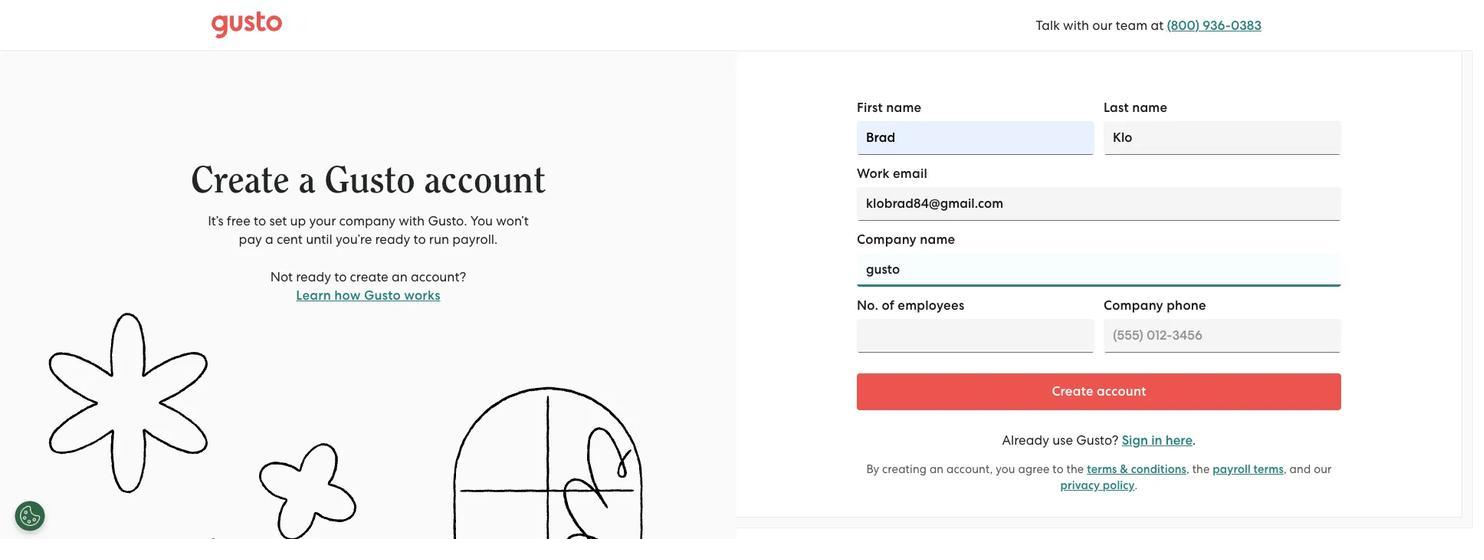Task type: describe. For each thing, give the bounding box(es) containing it.
Last name text field
[[1104, 121, 1342, 155]]

run
[[429, 232, 449, 247]]

create
[[350, 269, 389, 285]]

pay
[[239, 232, 262, 247]]

1 , from the left
[[1187, 462, 1190, 476]]

gusto?
[[1077, 433, 1119, 448]]

&
[[1120, 462, 1129, 476]]

ready inside it's free to set up your company with gusto. you won't pay a cent until you're ready to run payroll.
[[375, 232, 410, 247]]

name for company name
[[920, 232, 956, 248]]

1 horizontal spatial a
[[299, 162, 315, 199]]

and
[[1290, 462, 1312, 476]]

free
[[227, 213, 251, 229]]

you
[[996, 462, 1016, 476]]

ready inside not ready to create an account? learn how gusto works
[[296, 269, 331, 285]]

account inside "button"
[[1097, 383, 1147, 400]]

create account
[[1052, 383, 1147, 400]]

online payroll services, hr, and benefits | gusto image
[[212, 12, 282, 39]]

until
[[306, 232, 333, 247]]

already
[[1003, 433, 1050, 448]]

our inside talk with our team at (800) 936-0383
[[1093, 17, 1113, 33]]

talk
[[1036, 17, 1060, 33]]

No. of employees field
[[857, 319, 1095, 353]]

company for company phone
[[1104, 298, 1164, 314]]

to inside by creating an account, you agree to the terms & conditions , the payroll terms , and our privacy policy .
[[1053, 462, 1064, 476]]

our inside by creating an account, you agree to the terms & conditions , the payroll terms , and our privacy policy .
[[1315, 462, 1332, 476]]

an inside by creating an account, you agree to the terms & conditions , the payroll terms , and our privacy policy .
[[930, 462, 944, 476]]

create for create account
[[1052, 383, 1094, 400]]

2 the from the left
[[1193, 462, 1211, 476]]

how
[[335, 288, 361, 304]]

at
[[1151, 17, 1164, 33]]

use
[[1053, 433, 1074, 448]]

account,
[[947, 462, 993, 476]]

sign in here link
[[1122, 433, 1193, 449]]

first
[[857, 100, 883, 116]]

0 vertical spatial gusto
[[324, 162, 415, 199]]

you're
[[336, 232, 372, 247]]

. inside by creating an account, you agree to the terms & conditions , the payroll terms , and our privacy policy .
[[1135, 479, 1138, 492]]

to inside not ready to create an account? learn how gusto works
[[335, 269, 347, 285]]

name for last name
[[1133, 100, 1168, 116]]

conditions
[[1132, 462, 1187, 476]]

privacy
[[1061, 479, 1101, 492]]

0 vertical spatial account
[[424, 162, 546, 199]]

won't
[[496, 213, 529, 229]]

create account button
[[857, 373, 1342, 410]]

payroll
[[1213, 462, 1251, 476]]

payroll terms link
[[1213, 462, 1284, 476]]



Task type: locate. For each thing, give the bounding box(es) containing it.
1 horizontal spatial company
[[1104, 298, 1164, 314]]

, down here
[[1187, 462, 1190, 476]]

name for first name
[[887, 100, 922, 116]]

ready
[[375, 232, 410, 247], [296, 269, 331, 285]]

2 terms from the left
[[1254, 462, 1284, 476]]

terms left and at bottom
[[1254, 462, 1284, 476]]

create a gusto account
[[191, 162, 546, 199]]

employees
[[898, 298, 965, 314]]

team
[[1116, 17, 1148, 33]]

1 vertical spatial with
[[399, 213, 425, 229]]

account
[[424, 162, 546, 199], [1097, 383, 1147, 400]]

0 horizontal spatial our
[[1093, 17, 1113, 33]]

ready down company
[[375, 232, 410, 247]]

0 horizontal spatial ready
[[296, 269, 331, 285]]

our left 'team'
[[1093, 17, 1113, 33]]

1 vertical spatial gusto
[[364, 288, 401, 304]]

0 vertical spatial an
[[392, 269, 408, 285]]

payroll.
[[453, 232, 498, 247]]

no.
[[857, 298, 879, 314]]

. down terms & conditions link
[[1135, 479, 1138, 492]]

last
[[1104, 100, 1129, 116]]

here
[[1166, 433, 1193, 449]]

1 horizontal spatial account
[[1097, 383, 1147, 400]]

create up use
[[1052, 383, 1094, 400]]

to up the how
[[335, 269, 347, 285]]

talk with our team at (800) 936-0383
[[1036, 17, 1262, 33]]

2 , from the left
[[1284, 462, 1287, 476]]

0 horizontal spatial an
[[392, 269, 408, 285]]

account up you
[[424, 162, 546, 199]]

1 horizontal spatial ready
[[375, 232, 410, 247]]

gusto down "create"
[[364, 288, 401, 304]]

0 vertical spatial a
[[299, 162, 315, 199]]

it's free to set up your company with gusto. you won't pay a cent until you're ready to run payroll.
[[208, 213, 529, 247]]

the left payroll
[[1193, 462, 1211, 476]]

1 vertical spatial .
[[1135, 479, 1138, 492]]

0 horizontal spatial the
[[1067, 462, 1085, 476]]

name
[[887, 100, 922, 116], [1133, 100, 1168, 116], [920, 232, 956, 248]]

company up of
[[857, 232, 917, 248]]

936-
[[1203, 17, 1232, 33]]

1 the from the left
[[1067, 462, 1085, 476]]

gusto
[[324, 162, 415, 199], [364, 288, 401, 304]]

create for create a gusto account
[[191, 162, 290, 199]]

set
[[270, 213, 287, 229]]

last name
[[1104, 100, 1168, 116]]

create
[[191, 162, 290, 199], [1052, 383, 1094, 400]]

company down company name text field in the right of the page
[[1104, 298, 1164, 314]]

terms
[[1088, 462, 1118, 476], [1254, 462, 1284, 476]]

to left run
[[414, 232, 426, 247]]

create up free
[[191, 162, 290, 199]]

the up the privacy
[[1067, 462, 1085, 476]]

First name text field
[[857, 121, 1095, 155]]

account up sign
[[1097, 383, 1147, 400]]

0 horizontal spatial create
[[191, 162, 290, 199]]

our
[[1093, 17, 1113, 33], [1315, 462, 1332, 476]]

an
[[392, 269, 408, 285], [930, 462, 944, 476]]

of
[[882, 298, 895, 314]]

company name
[[857, 232, 956, 248]]

.
[[1193, 433, 1197, 448], [1135, 479, 1138, 492]]

a right pay
[[265, 232, 274, 247]]

to left set
[[254, 213, 266, 229]]

by
[[867, 462, 880, 476]]

0 horizontal spatial .
[[1135, 479, 1138, 492]]

up
[[290, 213, 306, 229]]

privacy policy link
[[1061, 479, 1135, 492]]

with
[[1064, 17, 1090, 33], [399, 213, 425, 229]]

first name
[[857, 100, 922, 116]]

0 horizontal spatial a
[[265, 232, 274, 247]]

account?
[[411, 269, 466, 285]]

an right creating
[[930, 462, 944, 476]]

not ready to create an account? learn how gusto works
[[270, 269, 466, 304]]

. right in
[[1193, 433, 1197, 448]]

happy employees in a plant shop image
[[0, 313, 737, 539]]

work
[[857, 166, 890, 182]]

company
[[339, 213, 396, 229]]

Company phone telephone field
[[1104, 319, 1342, 353]]

company phone
[[1104, 298, 1207, 314]]

1 horizontal spatial the
[[1193, 462, 1211, 476]]

terms & conditions link
[[1088, 462, 1187, 476]]

not
[[270, 269, 293, 285]]

name up employees
[[920, 232, 956, 248]]

learn
[[296, 288, 331, 304]]

0 vertical spatial with
[[1064, 17, 1090, 33]]

policy
[[1103, 479, 1135, 492]]

agree
[[1019, 462, 1050, 476]]

0 vertical spatial create
[[191, 162, 290, 199]]

0383
[[1232, 17, 1262, 33]]

(800)
[[1167, 17, 1200, 33]]

email
[[893, 166, 928, 182]]

0 vertical spatial our
[[1093, 17, 1113, 33]]

1 horizontal spatial create
[[1052, 383, 1094, 400]]

Company name text field
[[857, 253, 1342, 287]]

gusto up company
[[324, 162, 415, 199]]

1 horizontal spatial with
[[1064, 17, 1090, 33]]

it's
[[208, 213, 224, 229]]

0 horizontal spatial account
[[424, 162, 546, 199]]

works
[[404, 288, 441, 304]]

cent
[[277, 232, 303, 247]]

(800) 936-0383 link
[[1167, 17, 1262, 33]]

our right and at bottom
[[1315, 462, 1332, 476]]

with right the "talk"
[[1064, 17, 1090, 33]]

1 horizontal spatial terms
[[1254, 462, 1284, 476]]

1 horizontal spatial an
[[930, 462, 944, 476]]

gusto inside not ready to create an account? learn how gusto works
[[364, 288, 401, 304]]

0 horizontal spatial ,
[[1187, 462, 1190, 476]]

company
[[857, 232, 917, 248], [1104, 298, 1164, 314]]

name right last
[[1133, 100, 1168, 116]]

a inside it's free to set up your company with gusto. you won't pay a cent until you're ready to run payroll.
[[265, 232, 274, 247]]

in
[[1152, 433, 1163, 449]]

learn how gusto works link
[[296, 288, 441, 304]]

1 vertical spatial a
[[265, 232, 274, 247]]

0 horizontal spatial company
[[857, 232, 917, 248]]

no. of employees
[[857, 298, 965, 314]]

with left the gusto.
[[399, 213, 425, 229]]

1 vertical spatial create
[[1052, 383, 1094, 400]]

1 vertical spatial account
[[1097, 383, 1147, 400]]

company for company name
[[857, 232, 917, 248]]

create inside "button"
[[1052, 383, 1094, 400]]

. inside already use gusto? sign in here .
[[1193, 433, 1197, 448]]

gusto.
[[428, 213, 467, 229]]

sign
[[1122, 433, 1149, 449]]

0 horizontal spatial terms
[[1088, 462, 1118, 476]]

1 horizontal spatial ,
[[1284, 462, 1287, 476]]

1 vertical spatial ready
[[296, 269, 331, 285]]

by creating an account, you agree to the terms & conditions , the payroll terms , and our privacy policy .
[[867, 462, 1332, 492]]

a
[[299, 162, 315, 199], [265, 232, 274, 247]]

creating
[[883, 462, 927, 476]]

Work email email field
[[857, 187, 1342, 221]]

name right first on the right
[[887, 100, 922, 116]]

already use gusto? sign in here .
[[1003, 433, 1197, 449]]

with inside talk with our team at (800) 936-0383
[[1064, 17, 1090, 33]]

1 horizontal spatial .
[[1193, 433, 1197, 448]]

, left and at bottom
[[1284, 462, 1287, 476]]

0 vertical spatial .
[[1193, 433, 1197, 448]]

to right agree
[[1053, 462, 1064, 476]]

a up up
[[299, 162, 315, 199]]

an up works
[[392, 269, 408, 285]]

the
[[1067, 462, 1085, 476], [1193, 462, 1211, 476]]

phone
[[1167, 298, 1207, 314]]

your
[[309, 213, 336, 229]]

to
[[254, 213, 266, 229], [414, 232, 426, 247], [335, 269, 347, 285], [1053, 462, 1064, 476]]

0 vertical spatial ready
[[375, 232, 410, 247]]

with inside it's free to set up your company with gusto. you won't pay a cent until you're ready to run payroll.
[[399, 213, 425, 229]]

0 vertical spatial company
[[857, 232, 917, 248]]

work email
[[857, 166, 928, 182]]

you
[[471, 213, 493, 229]]

1 vertical spatial our
[[1315, 462, 1332, 476]]

terms up privacy policy link
[[1088, 462, 1118, 476]]

1 horizontal spatial our
[[1315, 462, 1332, 476]]

,
[[1187, 462, 1190, 476], [1284, 462, 1287, 476]]

ready up "learn"
[[296, 269, 331, 285]]

1 vertical spatial company
[[1104, 298, 1164, 314]]

an inside not ready to create an account? learn how gusto works
[[392, 269, 408, 285]]

1 terms from the left
[[1088, 462, 1118, 476]]

0 horizontal spatial with
[[399, 213, 425, 229]]

1 vertical spatial an
[[930, 462, 944, 476]]



Task type: vqa. For each thing, say whether or not it's contained in the screenshot.
Solutions DROPDOWN BUTTON
no



